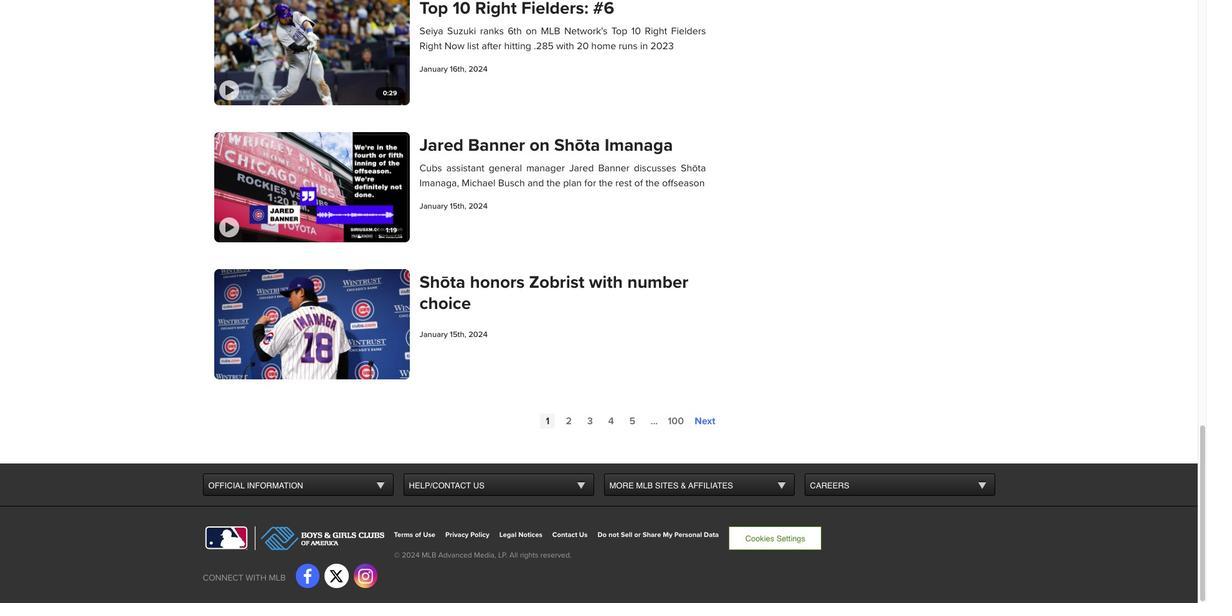 Task type: vqa. For each thing, say whether or not it's contained in the screenshot.
leftmost hard
no



Task type: locate. For each thing, give the bounding box(es) containing it.
personal
[[675, 531, 702, 539]]

3 the from the left
[[646, 177, 660, 190]]

0 vertical spatial shōta
[[554, 135, 600, 156]]

2 horizontal spatial the
[[646, 177, 660, 190]]

runs
[[619, 40, 638, 53]]

privacy
[[446, 531, 469, 539]]

on up manager
[[530, 135, 550, 156]]

right
[[645, 25, 667, 38], [420, 40, 442, 53]]

affiliates
[[689, 481, 733, 491]]

michael
[[462, 177, 496, 190]]

january down choice
[[420, 330, 448, 340]]

january down imanaga, at the left
[[420, 202, 448, 212]]

and
[[528, 177, 544, 190]]

2024 down michael
[[469, 202, 488, 212]]

5
[[630, 415, 636, 428]]

3
[[587, 415, 593, 428]]

jared banner on shōta imanaga cubs assistant general manager jared banner discusses shōta imanaga, michael busch and the plan for the rest of the offseason
[[420, 135, 706, 190]]

2 vertical spatial january
[[420, 330, 448, 340]]

of inside jared banner on shōta imanaga cubs assistant general manager jared banner discusses shōta imanaga, michael busch and the plan for the rest of the offseason
[[635, 177, 643, 190]]

in
[[640, 40, 648, 53]]

january 16th, 2024
[[420, 64, 488, 74]]

banner up general
[[468, 135, 525, 156]]

of left the use
[[415, 531, 421, 539]]

the down manager
[[547, 177, 561, 190]]

15th, down choice
[[450, 330, 467, 340]]

on
[[526, 25, 537, 38], [530, 135, 550, 156]]

2024
[[469, 64, 488, 74], [469, 202, 488, 212], [469, 330, 488, 340], [402, 551, 420, 560]]

15th, down imanaga, at the left
[[450, 202, 467, 212]]

the
[[547, 177, 561, 190], [599, 177, 613, 190], [646, 177, 660, 190]]

1 horizontal spatial of
[[635, 177, 643, 190]]

jared up for on the top
[[569, 162, 594, 175]]

shōta
[[554, 135, 600, 156], [681, 162, 706, 175], [420, 272, 466, 293]]

rest
[[616, 177, 632, 190]]

do not sell or share my personal data cookies settings
[[598, 531, 806, 543]]

1
[[546, 415, 550, 428]]

1 vertical spatial shōta
[[681, 162, 706, 175]]

0 horizontal spatial banner
[[468, 135, 525, 156]]

0 horizontal spatial with
[[246, 573, 267, 583]]

0 vertical spatial on
[[526, 25, 537, 38]]

connect with mlb
[[203, 573, 286, 583]]

hitting
[[504, 40, 531, 53]]

the right for on the top
[[599, 177, 613, 190]]

official information button
[[203, 474, 393, 496]]

privacy policy link
[[446, 531, 490, 539]]

2 vertical spatial with
[[246, 573, 267, 583]]

0 vertical spatial january 15th, 2024
[[420, 202, 488, 212]]

with left 20
[[556, 40, 574, 53]]

banner
[[468, 135, 525, 156], [598, 162, 630, 175]]

on right 6th
[[526, 25, 537, 38]]

or
[[634, 531, 641, 539]]

1 vertical spatial january
[[420, 202, 448, 212]]

mlb up .285
[[541, 25, 561, 38]]

0 vertical spatial 15th,
[[450, 202, 467, 212]]

1:19
[[386, 226, 397, 234]]

2 january 15th, 2024 from the top
[[420, 330, 488, 340]]

3 january from the top
[[420, 330, 448, 340]]

shōta up plan
[[554, 135, 600, 156]]

1 horizontal spatial shōta
[[554, 135, 600, 156]]

0 horizontal spatial the
[[547, 177, 561, 190]]

with inside 'seiya suzuki ranks 6th on mlb network's top 10 right fielders right now list after hitting .285 with 20 home runs in 2023'
[[556, 40, 574, 53]]

imanaga,
[[420, 177, 459, 190]]

0 vertical spatial banner
[[468, 135, 525, 156]]

list
[[467, 40, 479, 53]]

right down seiya
[[420, 40, 442, 53]]

0 vertical spatial of
[[635, 177, 643, 190]]

2 january from the top
[[420, 202, 448, 212]]

legal notices link
[[500, 531, 543, 539]]

1 horizontal spatial with
[[556, 40, 574, 53]]

0 vertical spatial right
[[645, 25, 667, 38]]

jared
[[420, 135, 464, 156], [569, 162, 594, 175]]

of right rest
[[635, 177, 643, 190]]

shōta inside "shōta honors zobrist with number choice"
[[420, 272, 466, 293]]

on inside 'seiya suzuki ranks 6th on mlb network's top 10 right fielders right now list after hitting .285 with 20 home runs in 2023'
[[526, 25, 537, 38]]

1 horizontal spatial the
[[599, 177, 613, 190]]

reserved.
[[541, 551, 572, 560]]

with right zobrist
[[589, 272, 623, 293]]

with inside "shōta honors zobrist with number choice"
[[589, 272, 623, 293]]

us
[[579, 531, 588, 539]]

cookies settings button
[[729, 527, 822, 550]]

the down discusses
[[646, 177, 660, 190]]

contact
[[553, 531, 578, 539]]

shōta honors zobrist with number choice
[[420, 272, 689, 314]]

manager
[[526, 162, 565, 175]]

1 vertical spatial jared
[[569, 162, 594, 175]]

1 the from the left
[[547, 177, 561, 190]]

0 horizontal spatial jared
[[420, 135, 464, 156]]

0 horizontal spatial shōta
[[420, 272, 466, 293]]

0 vertical spatial jared
[[420, 135, 464, 156]]

advanced
[[439, 551, 472, 560]]

jared banner talks shota imanaga, offseason moves image
[[214, 132, 410, 242]]

jared up cubs
[[420, 135, 464, 156]]

offseason
[[662, 177, 705, 190]]

2
[[566, 415, 572, 428]]

choice
[[420, 293, 471, 314]]

2 15th, from the top
[[450, 330, 467, 340]]

1 horizontal spatial right
[[645, 25, 667, 38]]

notices
[[519, 531, 543, 539]]

january left 16th,
[[420, 64, 448, 74]]

my
[[663, 531, 673, 539]]

mlb left sites
[[636, 481, 653, 491]]

discusses
[[634, 162, 677, 175]]

1 january 15th, 2024 from the top
[[420, 202, 488, 212]]

1 january from the top
[[420, 64, 448, 74]]

january for cubs assistant general manager jared banner discusses shōta imanaga, michael busch and the plan for the rest of the offseason
[[420, 202, 448, 212]]

1 vertical spatial with
[[589, 272, 623, 293]]

banner up rest
[[598, 162, 630, 175]]

0 vertical spatial january
[[420, 64, 448, 74]]

january for seiya suzuki ranks 6th on mlb network's top 10 right fielders right now list after hitting .285 with 20 home runs in 2023
[[420, 64, 448, 74]]

1 vertical spatial on
[[530, 135, 550, 156]]

mlb
[[541, 25, 561, 38], [636, 481, 653, 491], [422, 551, 437, 560], [269, 573, 286, 583]]

number
[[628, 272, 689, 293]]

shōta up offseason
[[681, 162, 706, 175]]

&
[[681, 481, 686, 491]]

settings
[[777, 534, 806, 543]]

1 link
[[546, 415, 550, 428]]

legal
[[500, 531, 517, 539]]

100
[[668, 415, 684, 428]]

january 15th, 2024
[[420, 202, 488, 212], [420, 330, 488, 340]]

general
[[489, 162, 522, 175]]

1 vertical spatial january 15th, 2024
[[420, 330, 488, 340]]

2 vertical spatial shōta
[[420, 272, 466, 293]]

media,
[[474, 551, 496, 560]]

0 horizontal spatial of
[[415, 531, 421, 539]]

mlb inside popup button
[[636, 481, 653, 491]]

0 vertical spatial with
[[556, 40, 574, 53]]

1 vertical spatial 15th,
[[450, 330, 467, 340]]

help/contact us
[[409, 481, 485, 491]]

with
[[556, 40, 574, 53], [589, 272, 623, 293], [246, 573, 267, 583]]

1 vertical spatial right
[[420, 40, 442, 53]]

15th,
[[450, 202, 467, 212], [450, 330, 467, 340]]

of
[[635, 177, 643, 190], [415, 531, 421, 539]]

2023
[[651, 40, 674, 53]]

shōta left "honors"
[[420, 272, 466, 293]]

2 horizontal spatial with
[[589, 272, 623, 293]]

january 15th, 2024 down choice
[[420, 330, 488, 340]]

with right connect
[[246, 573, 267, 583]]

1 horizontal spatial banner
[[598, 162, 630, 175]]

next link
[[695, 415, 716, 428]]

right up 2023
[[645, 25, 667, 38]]

january 15th, 2024 down imanaga, at the left
[[420, 202, 488, 212]]

1 vertical spatial of
[[415, 531, 421, 539]]



Task type: describe. For each thing, give the bounding box(es) containing it.
terms of use link
[[394, 531, 436, 539]]

official information
[[208, 481, 303, 491]]

not
[[609, 531, 619, 539]]

do not sell or share my personal data link
[[598, 531, 719, 539]]

0 horizontal spatial right
[[420, 40, 442, 53]]

sell
[[621, 531, 633, 539]]

3 link
[[587, 415, 593, 428]]

zobrist
[[529, 272, 585, 293]]

mlb inside 'seiya suzuki ranks 6th on mlb network's top 10 right fielders right now list after hitting .285 with 20 home runs in 2023'
[[541, 25, 561, 38]]

plan
[[563, 177, 582, 190]]

seiya suzuki ranks 6th on mlb network's top 10 right fielders right now list after hitting .285 with 20 home runs in 2023
[[420, 25, 706, 53]]

imanaga
[[605, 135, 673, 156]]

policy
[[471, 531, 490, 539]]

network's
[[564, 25, 608, 38]]

1 15th, from the top
[[450, 202, 467, 212]]

2 horizontal spatial shōta
[[681, 162, 706, 175]]

seiya
[[420, 25, 443, 38]]

contact us link
[[553, 531, 588, 539]]

6th
[[508, 25, 522, 38]]

information
[[247, 481, 303, 491]]

instagram image
[[358, 569, 373, 584]]

5 link
[[630, 415, 636, 428]]

cookies
[[746, 534, 775, 543]]

4 link
[[608, 415, 614, 428]]

top 10 right fielders: #6 image
[[214, 0, 410, 105]]

cubs
[[420, 162, 442, 175]]

rights
[[520, 551, 539, 560]]

assistant
[[447, 162, 485, 175]]

contact us
[[553, 531, 588, 539]]

ranks
[[480, 25, 504, 38]]

help/contact
[[409, 481, 471, 491]]

2024 right ©
[[402, 551, 420, 560]]

10
[[632, 25, 641, 38]]

busch
[[498, 177, 525, 190]]

after
[[482, 40, 502, 53]]

x image
[[329, 569, 344, 584]]

now
[[445, 40, 465, 53]]

2 link
[[566, 415, 572, 428]]

more mlb sites & affiliates button
[[604, 474, 795, 496]]

mlb down the use
[[422, 551, 437, 560]]

on inside jared banner on shōta imanaga cubs assistant general manager jared banner discusses shōta imanaga, michael busch and the plan for the rest of the offseason
[[530, 135, 550, 156]]

sites
[[655, 481, 679, 491]]

100 link
[[668, 415, 684, 428]]

honors
[[470, 272, 525, 293]]

©
[[394, 551, 400, 560]]

more
[[610, 481, 634, 491]]

more mlb sites & affiliates
[[610, 481, 733, 491]]

4
[[608, 415, 614, 428]]

suzuki
[[447, 25, 476, 38]]

mlb left facebook image
[[269, 573, 286, 583]]

next
[[695, 415, 716, 428]]

use
[[423, 531, 436, 539]]

shōta honors zobrist with number choice image
[[214, 269, 410, 379]]

official
[[208, 481, 245, 491]]

.285
[[534, 40, 554, 53]]

boys and girls club of america image
[[255, 527, 384, 550]]

help/contact us button
[[403, 474, 594, 496]]

1 vertical spatial banner
[[598, 162, 630, 175]]

facebook image
[[300, 569, 315, 584]]

privacy policy
[[446, 531, 490, 539]]

home
[[591, 40, 616, 53]]

share
[[643, 531, 661, 539]]

terms
[[394, 531, 413, 539]]

0:29
[[383, 89, 397, 97]]

all
[[510, 551, 518, 560]]

mlb.com image
[[203, 527, 250, 550]]

do
[[598, 531, 607, 539]]

2024 right 16th,
[[469, 64, 488, 74]]

data
[[704, 531, 719, 539]]

careers
[[810, 481, 850, 491]]

fielders
[[671, 25, 706, 38]]

20
[[577, 40, 589, 53]]

16th,
[[450, 64, 467, 74]]

connect
[[203, 573, 243, 583]]

top
[[612, 25, 628, 38]]

terms of use
[[394, 531, 436, 539]]

1 horizontal spatial jared
[[569, 162, 594, 175]]

© 2024 mlb advanced media, lp. all rights reserved.
[[394, 551, 572, 560]]

2 the from the left
[[599, 177, 613, 190]]

2024 down choice
[[469, 330, 488, 340]]

for
[[585, 177, 596, 190]]



